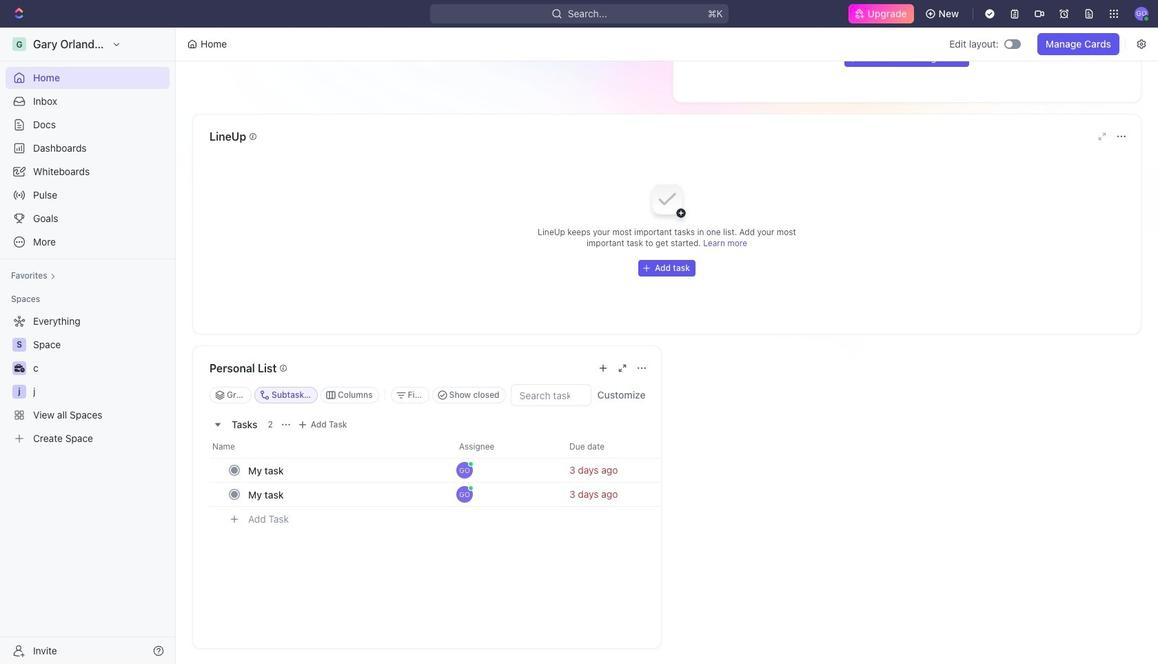 Task type: vqa. For each thing, say whether or not it's contained in the screenshot.
sidebar navigation
yes



Task type: locate. For each thing, give the bounding box(es) containing it.
tree
[[6, 310, 170, 450]]

tree inside sidebar navigation
[[6, 310, 170, 450]]

business time image
[[14, 364, 24, 372]]

space, , element
[[12, 338, 26, 352]]

j, , element
[[12, 385, 26, 399]]



Task type: describe. For each thing, give the bounding box(es) containing it.
sidebar navigation
[[0, 28, 179, 664]]

gary orlando's workspace, , element
[[12, 37, 26, 51]]

Search tasks... text field
[[512, 385, 591, 406]]



